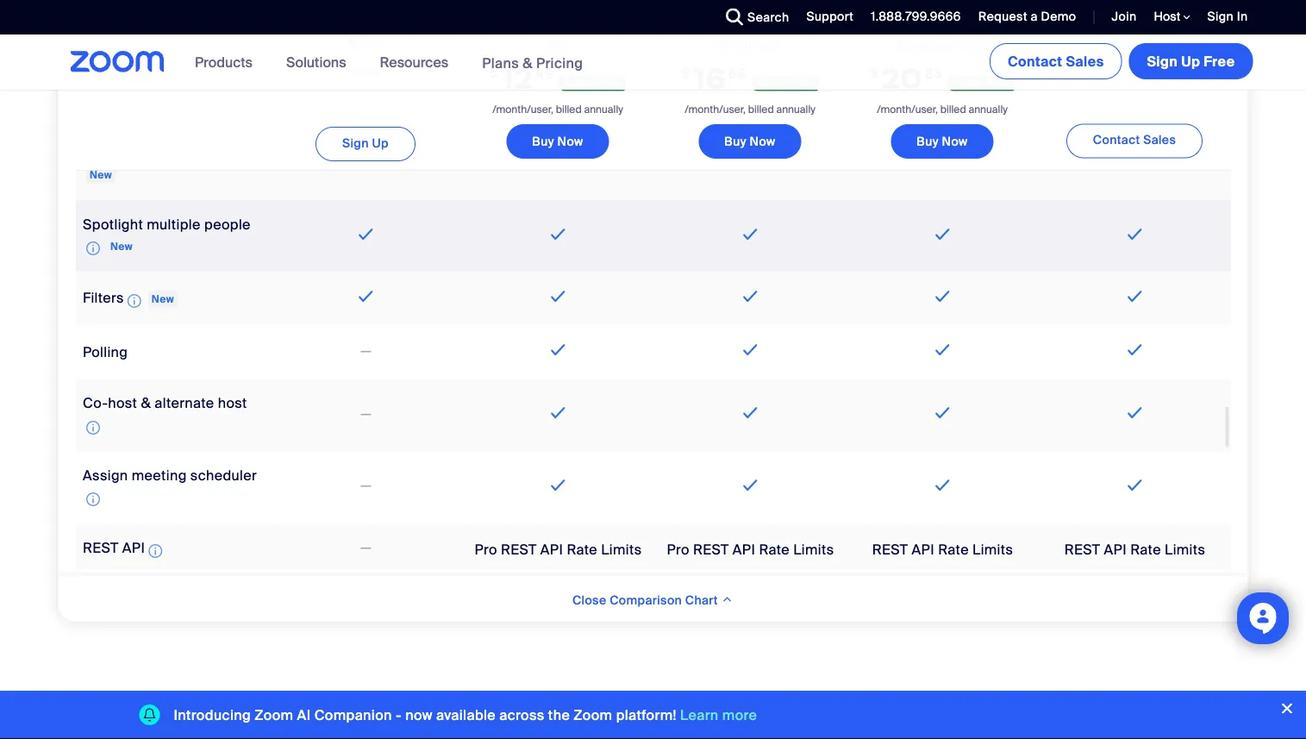 Task type: vqa. For each thing, say whether or not it's contained in the screenshot.


Task type: locate. For each thing, give the bounding box(es) containing it.
2 /month/user, from the left
[[685, 102, 746, 116]]

pro rest api rate limits
[[474, 541, 642, 559], [667, 541, 834, 559]]

1 horizontal spatial sign
[[1148, 52, 1178, 70]]

1 buy now from the left
[[532, 133, 584, 149]]

sign up free button
[[1129, 43, 1254, 79]]

2 not included image from the top
[[357, 404, 374, 425]]

included image
[[354, 151, 377, 171], [931, 151, 954, 171], [1124, 151, 1146, 171], [547, 224, 569, 244], [354, 286, 377, 307], [739, 286, 762, 307], [1124, 286, 1146, 307], [547, 340, 569, 361], [739, 340, 762, 361], [1124, 403, 1146, 423], [547, 475, 569, 496], [931, 475, 954, 496]]

1 horizontal spatial 16%
[[985, 75, 1010, 91]]

2 now from the left
[[750, 133, 776, 149]]

sign inside sign up link
[[342, 135, 369, 151]]

0 horizontal spatial now
[[558, 133, 584, 149]]

solutions button
[[286, 35, 354, 90]]

1 annually from the left
[[584, 102, 623, 116]]

& left 49
[[523, 54, 533, 72]]

support link
[[794, 0, 858, 35], [807, 9, 854, 25]]

83
[[925, 65, 943, 81]]

66
[[728, 65, 747, 81]]

product information navigation
[[182, 35, 596, 91]]

banner
[[50, 35, 1257, 91]]

banner containing contact sales
[[50, 35, 1257, 91]]

buy now link for 20
[[891, 124, 994, 159]]

/month/user, billed annually down $ 20 83 save 16%
[[877, 102, 1008, 116]]

2 horizontal spatial buy
[[917, 133, 939, 149]]

annually for 20
[[969, 102, 1008, 116]]

search button
[[713, 0, 794, 35]]

1 rate from the left
[[567, 541, 597, 559]]

buy now link down $ 20 83 save 16%
[[891, 124, 994, 159]]

business plus
[[896, 36, 990, 54]]

3 $ from the left
[[870, 65, 879, 81]]

$ left 16
[[681, 65, 690, 81]]

2 /month/user, billed annually from the left
[[685, 102, 816, 116]]

0 horizontal spatial annually
[[584, 102, 623, 116]]

0 horizontal spatial pro rest api rate limits
[[474, 541, 642, 559]]

3 buy now link from the left
[[891, 124, 994, 159]]

sign for sign in
[[1208, 9, 1234, 25]]

buy now for 16
[[725, 133, 776, 149]]

limits
[[601, 541, 642, 559], [793, 541, 834, 559], [973, 541, 1013, 559], [1165, 541, 1206, 559]]

1.888.799.9666
[[871, 9, 962, 25]]

& inside application
[[141, 395, 151, 413]]

1 vertical spatial not included image
[[357, 404, 374, 425]]

0 horizontal spatial business
[[720, 36, 781, 54]]

/month/user,
[[493, 102, 554, 116], [685, 102, 746, 116], [877, 102, 938, 116]]

1 business from the left
[[720, 36, 781, 54]]

2 $ from the left
[[681, 65, 690, 81]]

1 horizontal spatial pro
[[547, 36, 569, 54]]

now for 20
[[942, 133, 968, 149]]

free inside application
[[352, 64, 380, 80]]

$ 16 66 save 16%
[[681, 59, 814, 97]]

rest api rate limits
[[872, 541, 1013, 559], [1065, 541, 1206, 559]]

assign
[[82, 467, 128, 485]]

annually
[[584, 102, 623, 116], [777, 102, 816, 116], [969, 102, 1008, 116]]

now
[[558, 133, 584, 149], [750, 133, 776, 149], [942, 133, 968, 149]]

sign inside sign up free button
[[1148, 52, 1178, 70]]

assign meeting scheduler application
[[82, 467, 257, 510]]

zoom left ai
[[255, 706, 294, 724]]

buy now for 20
[[917, 133, 968, 149]]

save for 16
[[756, 75, 786, 91]]

$ left the 12
[[490, 65, 498, 81]]

2 annually from the left
[[777, 102, 816, 116]]

filters application
[[82, 289, 177, 312]]

2 16% from the left
[[985, 75, 1010, 91]]

buy down $ 16 66 save 16%
[[725, 133, 747, 149]]

0 horizontal spatial host
[[108, 395, 137, 413]]

$
[[490, 65, 498, 81], [681, 65, 690, 81], [870, 65, 879, 81]]

&
[[523, 54, 533, 72], [141, 395, 151, 413]]

request a demo
[[979, 9, 1077, 25]]

0 vertical spatial sales
[[1066, 52, 1104, 70]]

2 host from the left
[[218, 395, 247, 413]]

1 horizontal spatial rest api rate limits
[[1065, 541, 1206, 559]]

0 horizontal spatial &
[[141, 395, 151, 413]]

0 horizontal spatial $
[[490, 65, 498, 81]]

0 horizontal spatial rest api rate limits
[[872, 541, 1013, 559]]

save inside the $ 12 49 save 21%
[[564, 75, 593, 91]]

save for 12
[[564, 75, 593, 91]]

/month/user, down the 12
[[493, 102, 554, 116]]

$ inside $ 16 66 save 16%
[[681, 65, 690, 81]]

1 horizontal spatial &
[[523, 54, 533, 72]]

up inside button
[[1182, 52, 1201, 70]]

not included image
[[357, 476, 374, 497]]

1 horizontal spatial buy now link
[[699, 124, 802, 159]]

4 limits from the left
[[1165, 541, 1206, 559]]

2 horizontal spatial $
[[870, 65, 879, 81]]

3 save from the left
[[953, 75, 982, 91]]

/month/user, billed annually
[[493, 102, 623, 116], [685, 102, 816, 116], [877, 102, 1008, 116]]

rate
[[567, 541, 597, 559], [759, 541, 790, 559], [938, 541, 969, 559], [1130, 541, 1161, 559]]

/month/user, for 16
[[685, 102, 746, 116]]

annually down $ 20 83 save 16%
[[969, 102, 1008, 116]]

0 horizontal spatial zoom
[[255, 706, 294, 724]]

0 horizontal spatial free
[[352, 64, 380, 80]]

plans & pricing link
[[482, 54, 583, 72], [482, 54, 583, 72]]

annually down $ 16 66 save 16%
[[777, 102, 816, 116]]

1.888.799.9666 button
[[858, 0, 966, 35], [871, 9, 962, 25]]

2 vertical spatial sign
[[342, 135, 369, 151]]

contact
[[1008, 52, 1063, 70], [1094, 132, 1141, 148]]

sign
[[1208, 9, 1234, 25], [1148, 52, 1178, 70], [342, 135, 369, 151]]

3 buy from the left
[[917, 133, 939, 149]]

business
[[720, 36, 781, 54], [896, 36, 957, 54]]

3 now from the left
[[942, 133, 968, 149]]

contact sales down demo
[[1008, 52, 1104, 70]]

billed down $ 20 83 save 16%
[[941, 102, 967, 116]]

2 horizontal spatial buy now link
[[891, 124, 994, 159]]

plans
[[482, 54, 519, 72]]

0 horizontal spatial buy
[[532, 133, 554, 149]]

0 vertical spatial contact
[[1008, 52, 1063, 70]]

up down host dropdown button
[[1182, 52, 1201, 70]]

2 horizontal spatial annually
[[969, 102, 1008, 116]]

2 horizontal spatial billed
[[941, 102, 967, 116]]

contact sales down meetings navigation
[[1094, 132, 1177, 148]]

1 horizontal spatial buy
[[725, 133, 747, 149]]

3 rate from the left
[[938, 541, 969, 559]]

0 horizontal spatial pro
[[474, 541, 497, 559]]

annually for 12
[[584, 102, 623, 116]]

1 horizontal spatial business
[[896, 36, 957, 54]]

/month/user, down 16
[[685, 102, 746, 116]]

2 horizontal spatial sign
[[1208, 9, 1234, 25]]

save right the 83
[[953, 75, 982, 91]]

contact down a
[[1008, 52, 1063, 70]]

1 horizontal spatial contact
[[1094, 132, 1141, 148]]

zoom right the the
[[574, 706, 613, 724]]

learn more link
[[681, 706, 758, 724]]

contact sales inside application
[[1094, 132, 1177, 148]]

buy now down the $ 12 49 save 21%
[[532, 133, 584, 149]]

1 buy now link from the left
[[507, 124, 609, 159]]

billed down $ 16 66 save 16%
[[748, 102, 774, 116]]

1 horizontal spatial free
[[1204, 52, 1236, 70]]

free down sign in on the right
[[1204, 52, 1236, 70]]

enterprise
[[1100, 36, 1170, 54]]

1 horizontal spatial billed
[[748, 102, 774, 116]]

/month/user, down 20
[[877, 102, 938, 116]]

0 vertical spatial not included image
[[357, 341, 374, 362]]

0 horizontal spatial /month/user, billed annually
[[493, 102, 623, 116]]

0 horizontal spatial /month/user,
[[493, 102, 554, 116]]

rest api
[[82, 539, 145, 557]]

contact sales link down meetings navigation
[[1067, 124, 1203, 158]]

2 vertical spatial not included image
[[357, 538, 374, 559]]

3 /month/user, billed annually from the left
[[877, 102, 1008, 116]]

2 horizontal spatial pro
[[667, 541, 689, 559]]

not included image
[[357, 341, 374, 362], [357, 404, 374, 425], [357, 538, 374, 559]]

3 buy now from the left
[[917, 133, 968, 149]]

1 horizontal spatial now
[[750, 133, 776, 149]]

1 $ from the left
[[490, 65, 498, 81]]

1 horizontal spatial $
[[681, 65, 690, 81]]

1 save from the left
[[564, 75, 593, 91]]

1 buy from the left
[[532, 133, 554, 149]]

3 billed from the left
[[941, 102, 967, 116]]

0 horizontal spatial sales
[[1066, 52, 1104, 70]]

& left 'alternate'
[[141, 395, 151, 413]]

1 host from the left
[[108, 395, 137, 413]]

1 horizontal spatial /month/user,
[[685, 102, 746, 116]]

free inside button
[[1204, 52, 1236, 70]]

1 horizontal spatial sales
[[1144, 132, 1177, 148]]

0 horizontal spatial buy now
[[532, 133, 584, 149]]

0 vertical spatial contact sales link
[[990, 43, 1123, 79]]

1 /month/user, from the left
[[493, 102, 554, 116]]

2 buy now link from the left
[[699, 124, 802, 159]]

16%
[[789, 75, 814, 91], [985, 75, 1010, 91]]

0 horizontal spatial up
[[372, 135, 389, 151]]

assign meeting scheduler image
[[86, 490, 100, 510]]

rest
[[82, 539, 118, 557], [501, 541, 537, 559], [693, 541, 729, 559], [872, 541, 908, 559], [1065, 541, 1100, 559]]

$ inside the $ 12 49 save 21%
[[490, 65, 498, 81]]

chart
[[686, 592, 718, 608]]

companion
[[315, 706, 392, 724]]

save
[[564, 75, 593, 91], [756, 75, 786, 91], [953, 75, 982, 91]]

2 buy now from the left
[[725, 133, 776, 149]]

3 /month/user, from the left
[[877, 102, 938, 116]]

2 buy from the left
[[725, 133, 747, 149]]

buy now link
[[507, 124, 609, 159], [699, 124, 802, 159], [891, 124, 994, 159]]

buy now link for 16
[[699, 124, 802, 159]]

0 vertical spatial up
[[1182, 52, 1201, 70]]

up
[[1182, 52, 1201, 70], [372, 135, 389, 151]]

save for 20
[[953, 75, 982, 91]]

1 vertical spatial contact
[[1094, 132, 1141, 148]]

1 vertical spatial contact sales link
[[1067, 124, 1203, 158]]

not included image for co-host & alternate host
[[357, 404, 374, 425]]

-
[[396, 706, 402, 724]]

contact sales link
[[990, 43, 1123, 79], [1067, 124, 1203, 158]]

1 vertical spatial &
[[141, 395, 151, 413]]

$ inside $ 20 83 save 16%
[[870, 65, 879, 81]]

$ 12 49 save 21%
[[490, 59, 621, 97]]

billed
[[556, 102, 582, 116], [748, 102, 774, 116], [941, 102, 967, 116]]

basic
[[347, 33, 384, 52]]

join link
[[1099, 0, 1142, 35], [1112, 9, 1137, 25]]

up down the 'product information' navigation
[[372, 135, 389, 151]]

spotlight
[[82, 216, 143, 234]]

rest api application
[[82, 539, 165, 562]]

now down $ 16 66 save 16%
[[750, 133, 776, 149]]

buy now link down $ 16 66 save 16%
[[699, 124, 802, 159]]

1 billed from the left
[[556, 102, 582, 116]]

now down the $ 12 49 save 21%
[[558, 133, 584, 149]]

api
[[122, 539, 145, 557], [540, 541, 563, 559], [733, 541, 755, 559], [912, 541, 935, 559], [1104, 541, 1127, 559]]

2 horizontal spatial /month/user,
[[877, 102, 938, 116]]

buy now down $ 20 83 save 16%
[[917, 133, 968, 149]]

1 horizontal spatial zoom
[[574, 706, 613, 724]]

0 horizontal spatial billed
[[556, 102, 582, 116]]

2 horizontal spatial /month/user, billed annually
[[877, 102, 1008, 116]]

business down search button on the top
[[720, 36, 781, 54]]

spotlight multiple people image
[[86, 238, 100, 259]]

buy now
[[532, 133, 584, 149], [725, 133, 776, 149], [917, 133, 968, 149]]

contact sales link inside meetings navigation
[[990, 43, 1123, 79]]

2 horizontal spatial now
[[942, 133, 968, 149]]

/month/user, billed annually down $ 16 66 save 16%
[[685, 102, 816, 116]]

$ left 20
[[870, 65, 879, 81]]

rest api image
[[148, 541, 162, 562]]

included image
[[547, 151, 569, 171], [739, 151, 762, 171], [354, 224, 377, 244], [739, 224, 762, 244], [931, 224, 954, 244], [1124, 224, 1146, 244], [547, 286, 569, 307], [931, 286, 954, 307], [931, 340, 954, 361], [1124, 340, 1146, 361], [547, 403, 569, 423], [739, 403, 762, 423], [931, 403, 954, 423], [739, 475, 762, 496], [1124, 475, 1146, 496]]

pro
[[547, 36, 569, 54], [474, 541, 497, 559], [667, 541, 689, 559]]

2 billed from the left
[[748, 102, 774, 116]]

16% inside $ 20 83 save 16%
[[985, 75, 1010, 91]]

contact sales link down demo
[[990, 43, 1123, 79]]

1 horizontal spatial up
[[1182, 52, 1201, 70]]

annually down the 21%
[[584, 102, 623, 116]]

1 vertical spatial up
[[372, 135, 389, 151]]

1 vertical spatial sales
[[1144, 132, 1177, 148]]

contact down meetings navigation
[[1094, 132, 1141, 148]]

1 16% from the left
[[789, 75, 814, 91]]

learn
[[681, 706, 719, 724]]

0 vertical spatial &
[[523, 54, 533, 72]]

0 horizontal spatial save
[[564, 75, 593, 91]]

0 horizontal spatial sign
[[342, 135, 369, 151]]

1 horizontal spatial save
[[756, 75, 786, 91]]

16% down plus
[[985, 75, 1010, 91]]

request a demo link
[[966, 0, 1081, 35], [979, 9, 1077, 25]]

host right 'alternate'
[[218, 395, 247, 413]]

0 horizontal spatial 16%
[[789, 75, 814, 91]]

3 limits from the left
[[973, 541, 1013, 559]]

zoom logo image
[[70, 51, 165, 72]]

application
[[75, 25, 1231, 575], [82, 143, 232, 184]]

0 vertical spatial sign
[[1208, 9, 1234, 25]]

1 horizontal spatial /month/user, billed annually
[[685, 102, 816, 116]]

assign meeting scheduler
[[82, 467, 257, 485]]

12
[[501, 59, 534, 97]]

save down pricing
[[564, 75, 593, 91]]

co-host & alternate host
[[82, 395, 247, 413]]

polling
[[82, 343, 127, 361]]

resources button
[[380, 35, 456, 90]]

sign in link
[[1195, 0, 1257, 35], [1208, 9, 1248, 25]]

contact sales
[[1008, 52, 1104, 70], [1094, 132, 1177, 148]]

request
[[979, 9, 1028, 25]]

in
[[1237, 9, 1248, 25]]

business up the 83
[[896, 36, 957, 54]]

2 horizontal spatial save
[[953, 75, 982, 91]]

1 now from the left
[[558, 133, 584, 149]]

1 horizontal spatial annually
[[777, 102, 816, 116]]

2 horizontal spatial buy now
[[917, 133, 968, 149]]

1 vertical spatial sign
[[1148, 52, 1178, 70]]

save inside $ 20 83 save 16%
[[953, 75, 982, 91]]

billed for 12
[[556, 102, 582, 116]]

0 horizontal spatial contact
[[1008, 52, 1063, 70]]

host
[[108, 395, 137, 413], [218, 395, 247, 413]]

/month/user, billed annually down the $ 12 49 save 21%
[[493, 102, 623, 116]]

2 business from the left
[[896, 36, 957, 54]]

host down polling at the top
[[108, 395, 137, 413]]

co-host & alternate host application
[[82, 395, 247, 438]]

now down $ 20 83 save 16%
[[942, 133, 968, 149]]

buy
[[532, 133, 554, 149], [725, 133, 747, 149], [917, 133, 939, 149]]

buy down $ 20 83 save 16%
[[917, 133, 939, 149]]

buy now link down the $ 12 49 save 21%
[[507, 124, 609, 159]]

$ for 16
[[681, 65, 690, 81]]

$ for 20
[[870, 65, 879, 81]]

1 /month/user, billed annually from the left
[[493, 102, 623, 116]]

sales
[[1066, 52, 1104, 70], [1144, 132, 1177, 148]]

zoom
[[255, 706, 294, 724], [574, 706, 613, 724]]

buy for 20
[[917, 133, 939, 149]]

free
[[1204, 52, 1236, 70], [352, 64, 380, 80]]

1 pro rest api rate limits from the left
[[474, 541, 642, 559]]

sign up
[[342, 135, 389, 151]]

multiple
[[146, 216, 200, 234]]

sales down sign up free at the top right
[[1144, 132, 1177, 148]]

filters image
[[127, 291, 141, 312]]

alternate
[[154, 395, 214, 413]]

billed down the $ 12 49 save 21%
[[556, 102, 582, 116]]

1 horizontal spatial pro rest api rate limits
[[667, 541, 834, 559]]

3 annually from the left
[[969, 102, 1008, 116]]

1 horizontal spatial buy now
[[725, 133, 776, 149]]

3 not included image from the top
[[357, 538, 374, 559]]

1 horizontal spatial host
[[218, 395, 247, 413]]

16% right 66
[[789, 75, 814, 91]]

pro rest api rate limits up close
[[474, 541, 642, 559]]

buy now for 12
[[532, 133, 584, 149]]

buy down the $ 12 49 save 21%
[[532, 133, 554, 149]]

1 zoom from the left
[[255, 706, 294, 724]]

free down basic
[[352, 64, 380, 80]]

2 save from the left
[[756, 75, 786, 91]]

pro rest api rate limits up "chart"
[[667, 541, 834, 559]]

save inside $ 16 66 save 16%
[[756, 75, 786, 91]]

save right 66
[[756, 75, 786, 91]]

sales down demo
[[1066, 52, 1104, 70]]

buy now down $ 16 66 save 16%
[[725, 133, 776, 149]]

0 horizontal spatial buy now link
[[507, 124, 609, 159]]

1 vertical spatial contact sales
[[1094, 132, 1177, 148]]

21%
[[596, 75, 621, 91]]

0 vertical spatial contact sales
[[1008, 52, 1104, 70]]

16% inside $ 16 66 save 16%
[[789, 75, 814, 91]]



Task type: describe. For each thing, give the bounding box(es) containing it.
billed for 16
[[748, 102, 774, 116]]

host
[[1154, 9, 1184, 25]]

search
[[748, 9, 790, 25]]

demo
[[1042, 9, 1077, 25]]

annually for 16
[[777, 102, 816, 116]]

$ 20 83 save 16%
[[870, 59, 1010, 97]]

comparison
[[610, 592, 682, 608]]

/month/user, billed annually for 20
[[877, 102, 1008, 116]]

resources
[[380, 53, 449, 71]]

/month/user, billed annually for 12
[[493, 102, 623, 116]]

close
[[573, 592, 607, 608]]

sign in
[[1208, 9, 1248, 25]]

application containing 12
[[75, 25, 1231, 575]]

/month/user, for 12
[[493, 102, 554, 116]]

the
[[548, 706, 570, 724]]

contact inside application
[[1094, 132, 1141, 148]]

2 limits from the left
[[793, 541, 834, 559]]

/month/user, for 20
[[877, 102, 938, 116]]

16% for 16
[[789, 75, 814, 91]]

16% for 20
[[985, 75, 1010, 91]]

meeting
[[131, 467, 186, 485]]

2 pro rest api rate limits from the left
[[667, 541, 834, 559]]

co-host & alternate host image
[[86, 417, 100, 438]]

sign up link
[[316, 127, 416, 161]]

contact sales inside meetings navigation
[[1008, 52, 1104, 70]]

co-
[[82, 395, 108, 413]]

now for 16
[[750, 133, 776, 149]]

available
[[436, 706, 496, 724]]

contact sales link inside application
[[1067, 124, 1203, 158]]

pricing
[[536, 54, 583, 72]]

business for business
[[720, 36, 781, 54]]

buy for 12
[[532, 133, 554, 149]]

not included image for rest api
[[357, 538, 374, 559]]

billed for 20
[[941, 102, 967, 116]]

a
[[1031, 9, 1038, 25]]

sign for sign up free
[[1148, 52, 1178, 70]]

join
[[1112, 9, 1137, 25]]

now
[[405, 706, 433, 724]]

/month/user, billed annually for 16
[[685, 102, 816, 116]]

close comparison chart
[[573, 592, 722, 608]]

1 not included image from the top
[[357, 341, 374, 362]]

api inside rest api application
[[122, 539, 145, 557]]

solutions
[[286, 53, 346, 71]]

1 rest api rate limits from the left
[[872, 541, 1013, 559]]

contact inside meetings navigation
[[1008, 52, 1063, 70]]

scheduler
[[190, 467, 257, 485]]

& inside the 'product information' navigation
[[523, 54, 533, 72]]

across
[[500, 706, 545, 724]]

host button
[[1154, 9, 1191, 25]]

people
[[204, 216, 250, 234]]

sales inside meetings navigation
[[1066, 52, 1104, 70]]

49
[[536, 65, 554, 81]]

plus
[[961, 36, 990, 54]]

$ for 12
[[490, 65, 498, 81]]

plans & pricing
[[482, 54, 583, 72]]

support
[[807, 9, 854, 25]]

1 limits from the left
[[601, 541, 642, 559]]

16
[[693, 59, 727, 97]]

4 rate from the left
[[1130, 541, 1161, 559]]

20
[[881, 59, 923, 97]]

2 rest api rate limits from the left
[[1065, 541, 1206, 559]]

sign for sign up
[[342, 135, 369, 151]]

meetings navigation
[[987, 35, 1257, 83]]

spotlight multiple people
[[82, 216, 250, 234]]

up for sign up free
[[1182, 52, 1201, 70]]

buy now link for 12
[[507, 124, 609, 159]]

introducing
[[174, 706, 251, 724]]

introducing zoom ai companion - now available across the zoom platform! learn more
[[174, 706, 758, 724]]

buy for 16
[[725, 133, 747, 149]]

more
[[723, 706, 758, 724]]

spotlight multiple people application
[[82, 216, 250, 259]]

filters
[[82, 289, 124, 307]]

up for sign up
[[372, 135, 389, 151]]

products button
[[195, 35, 260, 90]]

2 zoom from the left
[[574, 706, 613, 724]]

business for business plus
[[896, 36, 957, 54]]

2 rate from the left
[[759, 541, 790, 559]]

rest inside application
[[82, 539, 118, 557]]

platform!
[[616, 706, 677, 724]]

products
[[195, 53, 253, 71]]

sign up free
[[1148, 52, 1236, 70]]

ai
[[297, 706, 311, 724]]

now for 12
[[558, 133, 584, 149]]



